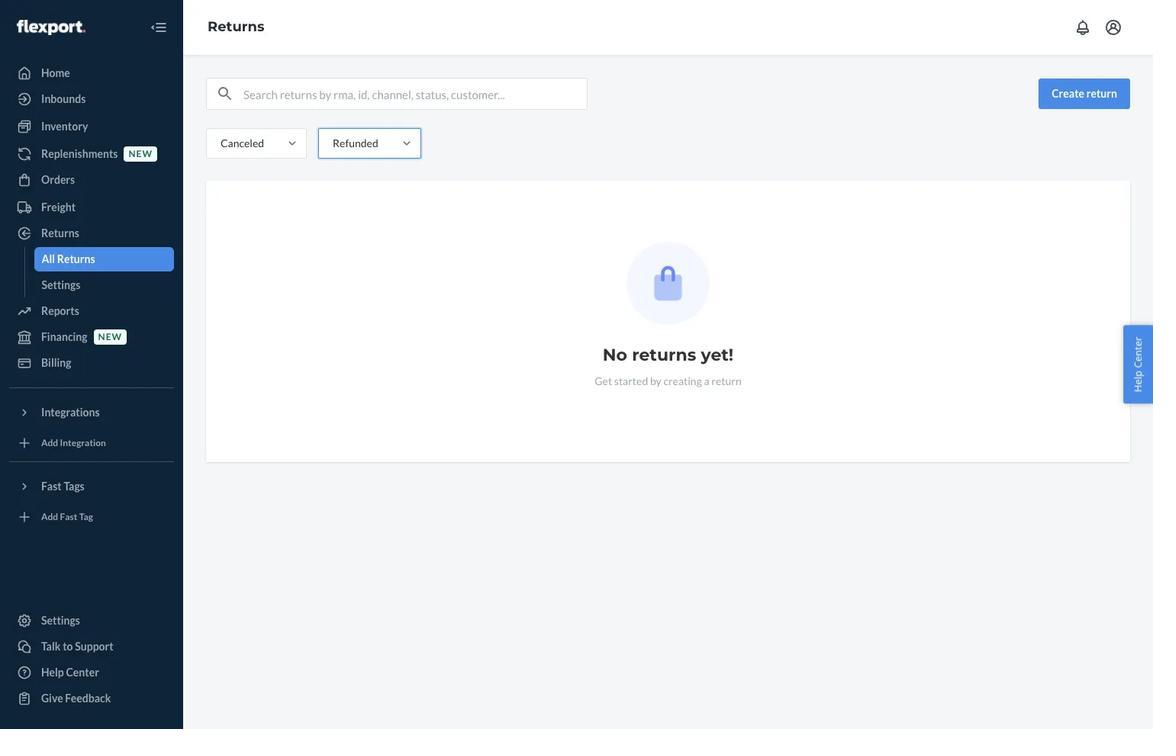 Task type: locate. For each thing, give the bounding box(es) containing it.
1 horizontal spatial center
[[1132, 337, 1146, 369]]

settings link up support
[[9, 609, 174, 634]]

1 horizontal spatial return
[[1087, 87, 1118, 100]]

replenishments
[[41, 147, 118, 160]]

talk to support button
[[9, 635, 174, 660]]

1 vertical spatial return
[[712, 375, 742, 388]]

0 horizontal spatial new
[[98, 332, 122, 343]]

by
[[651, 375, 662, 388]]

2 add from the top
[[41, 512, 58, 523]]

add left integration
[[41, 438, 58, 449]]

billing link
[[9, 351, 174, 376]]

tag
[[79, 512, 93, 523]]

new up orders link
[[129, 148, 153, 160]]

settings
[[42, 279, 81, 292], [41, 615, 80, 628]]

help center button
[[1124, 326, 1154, 404]]

0 vertical spatial add
[[41, 438, 58, 449]]

0 horizontal spatial center
[[66, 667, 99, 680]]

create
[[1052, 87, 1085, 100]]

integration
[[60, 438, 106, 449]]

integrations
[[41, 406, 100, 419]]

support
[[75, 641, 114, 654]]

1 horizontal spatial help center
[[1132, 337, 1146, 393]]

new for replenishments
[[129, 148, 153, 160]]

0 vertical spatial settings
[[42, 279, 81, 292]]

0 horizontal spatial help
[[41, 667, 64, 680]]

all
[[42, 253, 55, 266]]

returns
[[632, 345, 697, 366]]

freight link
[[9, 195, 174, 220]]

1 horizontal spatial help
[[1132, 371, 1146, 393]]

return inside button
[[1087, 87, 1118, 100]]

help center inside 'link'
[[41, 667, 99, 680]]

1 vertical spatial settings
[[41, 615, 80, 628]]

0 vertical spatial fast
[[41, 480, 62, 493]]

fast left tag
[[60, 512, 77, 523]]

1 add from the top
[[41, 438, 58, 449]]

settings up to
[[41, 615, 80, 628]]

1 vertical spatial help center
[[41, 667, 99, 680]]

0 vertical spatial returns link
[[208, 18, 265, 35]]

center
[[1132, 337, 1146, 369], [66, 667, 99, 680]]

returns
[[208, 18, 265, 35], [41, 227, 79, 240], [57, 253, 95, 266]]

add fast tag
[[41, 512, 93, 523]]

1 horizontal spatial new
[[129, 148, 153, 160]]

settings up reports
[[42, 279, 81, 292]]

0 horizontal spatial help center
[[41, 667, 99, 680]]

0 vertical spatial help
[[1132, 371, 1146, 393]]

0 vertical spatial return
[[1087, 87, 1118, 100]]

1 vertical spatial fast
[[60, 512, 77, 523]]

inbounds link
[[9, 87, 174, 111]]

a
[[704, 375, 710, 388]]

center inside 'link'
[[66, 667, 99, 680]]

orders link
[[9, 168, 174, 192]]

returns link
[[208, 18, 265, 35], [9, 221, 174, 246]]

settings link
[[34, 273, 174, 298], [9, 609, 174, 634]]

give feedback
[[41, 693, 111, 706]]

refunded
[[333, 137, 379, 150]]

fast
[[41, 480, 62, 493], [60, 512, 77, 523]]

0 vertical spatial returns
[[208, 18, 265, 35]]

new for financing
[[98, 332, 122, 343]]

flexport logo image
[[17, 20, 85, 35]]

create return button
[[1039, 79, 1131, 109]]

add for add integration
[[41, 438, 58, 449]]

0 horizontal spatial returns link
[[9, 221, 174, 246]]

help center
[[1132, 337, 1146, 393], [41, 667, 99, 680]]

1 vertical spatial settings link
[[9, 609, 174, 634]]

1 vertical spatial center
[[66, 667, 99, 680]]

new down reports link
[[98, 332, 122, 343]]

0 vertical spatial center
[[1132, 337, 1146, 369]]

fast left tags in the bottom of the page
[[41, 480, 62, 493]]

help
[[1132, 371, 1146, 393], [41, 667, 64, 680]]

give
[[41, 693, 63, 706]]

yet!
[[701, 345, 734, 366]]

integrations button
[[9, 401, 174, 425]]

inbounds
[[41, 92, 86, 105]]

no returns yet!
[[603, 345, 734, 366]]

inventory link
[[9, 115, 174, 139]]

started
[[615, 375, 648, 388]]

fast tags
[[41, 480, 85, 493]]

empty list image
[[627, 242, 710, 325]]

get
[[595, 375, 612, 388]]

2 vertical spatial returns
[[57, 253, 95, 266]]

return
[[1087, 87, 1118, 100], [712, 375, 742, 388]]

settings link down all returns link
[[34, 273, 174, 298]]

add
[[41, 438, 58, 449], [41, 512, 58, 523]]

new
[[129, 148, 153, 160], [98, 332, 122, 343]]

create return
[[1052, 87, 1118, 100]]

0 vertical spatial help center
[[1132, 337, 1146, 393]]

add fast tag link
[[9, 505, 174, 530]]

1 vertical spatial new
[[98, 332, 122, 343]]

1 vertical spatial add
[[41, 512, 58, 523]]

add for add fast tag
[[41, 512, 58, 523]]

add integration
[[41, 438, 106, 449]]

return right a
[[712, 375, 742, 388]]

fast tags button
[[9, 475, 174, 499]]

get started by creating a return
[[595, 375, 742, 388]]

return right create
[[1087, 87, 1118, 100]]

freight
[[41, 201, 76, 214]]

add down fast tags at the bottom of the page
[[41, 512, 58, 523]]

1 vertical spatial help
[[41, 667, 64, 680]]

0 vertical spatial new
[[129, 148, 153, 160]]



Task type: vqa. For each thing, say whether or not it's contained in the screenshot.
FINANCING
yes



Task type: describe. For each thing, give the bounding box(es) containing it.
all returns
[[42, 253, 95, 266]]

1 settings from the top
[[42, 279, 81, 292]]

1 vertical spatial returns link
[[9, 221, 174, 246]]

help center link
[[9, 661, 174, 686]]

inventory
[[41, 120, 88, 133]]

to
[[63, 641, 73, 654]]

Search returns by rma, id, channel, status, customer... text field
[[244, 79, 587, 109]]

center inside button
[[1132, 337, 1146, 369]]

open account menu image
[[1105, 18, 1123, 37]]

1 horizontal spatial returns link
[[208, 18, 265, 35]]

canceled
[[221, 137, 264, 150]]

0 vertical spatial settings link
[[34, 273, 174, 298]]

financing
[[41, 331, 87, 344]]

creating
[[664, 375, 702, 388]]

home
[[41, 66, 70, 79]]

2 settings from the top
[[41, 615, 80, 628]]

help inside button
[[1132, 371, 1146, 393]]

billing
[[41, 357, 71, 370]]

0 horizontal spatial return
[[712, 375, 742, 388]]

tags
[[64, 480, 85, 493]]

no
[[603, 345, 628, 366]]

reports
[[41, 305, 79, 318]]

1 vertical spatial returns
[[41, 227, 79, 240]]

all returns link
[[34, 247, 174, 272]]

fast inside dropdown button
[[41, 480, 62, 493]]

help center inside button
[[1132, 337, 1146, 393]]

orders
[[41, 173, 75, 186]]

feedback
[[65, 693, 111, 706]]

talk
[[41, 641, 61, 654]]

give feedback button
[[9, 687, 174, 712]]

add integration link
[[9, 431, 174, 456]]

reports link
[[9, 299, 174, 324]]

help inside 'link'
[[41, 667, 64, 680]]

open notifications image
[[1074, 18, 1093, 37]]

close navigation image
[[150, 18, 168, 37]]

talk to support
[[41, 641, 114, 654]]

home link
[[9, 61, 174, 86]]



